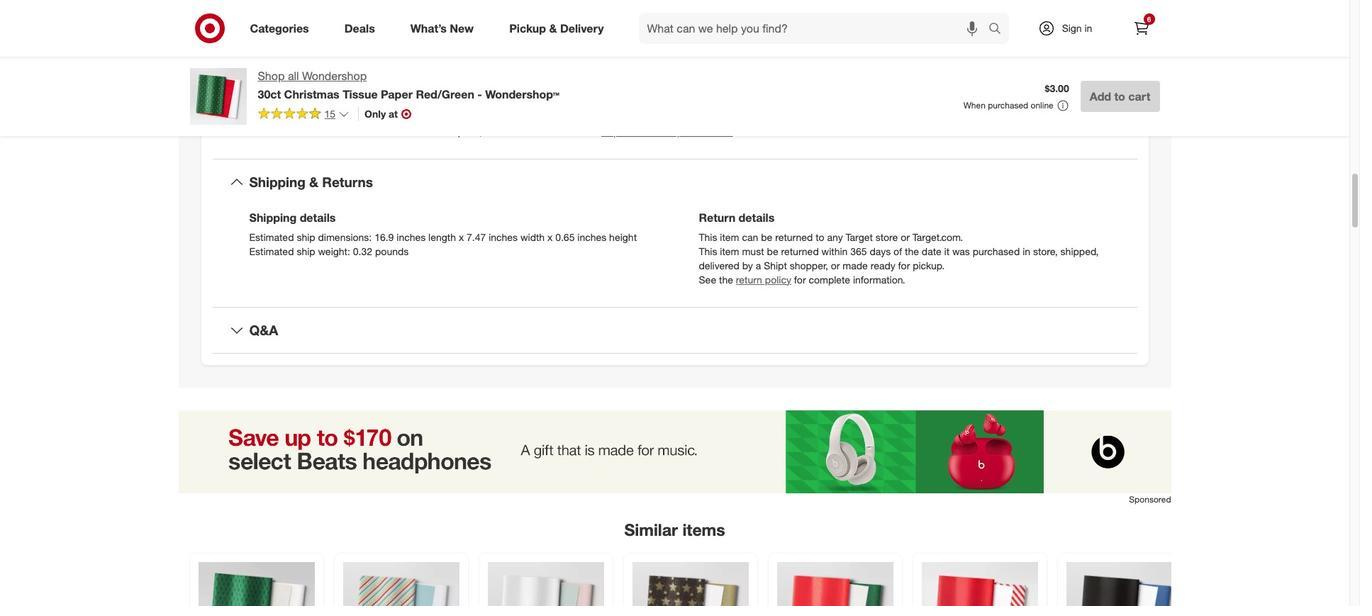 Task type: vqa. For each thing, say whether or not it's contained in the screenshot.
for to the right
yes



Task type: describe. For each thing, give the bounding box(es) containing it.
pickup
[[509, 21, 546, 35]]

q&a
[[249, 322, 278, 338]]

1 horizontal spatial the
[[719, 274, 733, 286]]

policy
[[765, 274, 791, 286]]

shipt
[[764, 259, 787, 271]]

shipping & returns
[[249, 174, 373, 190]]

incorrect
[[635, 125, 674, 137]]

above
[[328, 125, 355, 137]]

online
[[1031, 100, 1053, 111]]

1 vertical spatial for
[[794, 274, 806, 286]]

30ct christmas tissue paper green/white - wondershop™ image
[[198, 563, 314, 606]]

made
[[843, 259, 868, 271]]

add to cart button
[[1080, 81, 1160, 112]]

similar
[[624, 520, 678, 539]]

returns
[[322, 174, 373, 190]]

product
[[677, 125, 712, 137]]

store,
[[1033, 245, 1058, 257]]

item
[[249, 36, 270, 48]]

see
[[699, 274, 716, 286]]

0 vertical spatial be
[[761, 231, 772, 243]]

similar items
[[624, 520, 725, 539]]

1 vertical spatial returned
[[781, 245, 819, 257]]

-
[[477, 87, 482, 101]]

pounds
[[375, 245, 409, 257]]

wondershop™
[[485, 87, 559, 101]]

6
[[1147, 15, 1151, 23]]

we
[[485, 125, 498, 137]]

shipping & returns button
[[212, 160, 1137, 205]]

sponsored
[[1129, 494, 1171, 505]]

0.65
[[555, 231, 575, 243]]

info.
[[715, 125, 733, 137]]

shipping for shipping & returns
[[249, 174, 305, 190]]

1 inches from the left
[[397, 231, 426, 243]]

what's new link
[[398, 13, 492, 44]]

2 ship from the top
[[297, 245, 315, 257]]

sign in link
[[1026, 13, 1114, 44]]

categories
[[250, 21, 309, 35]]

& for pickup
[[549, 21, 557, 35]]

0.32
[[353, 245, 372, 257]]

to inside button
[[1114, 89, 1125, 104]]

height
[[609, 231, 637, 243]]

sign
[[1062, 22, 1082, 34]]

weight:
[[318, 245, 350, 257]]

shop
[[258, 69, 285, 83]]

any
[[827, 231, 843, 243]]

in inside return details this item can be returned to any target store or target.com. this item must be returned within 365 days of the date it was purchased in store, shipped, delivered by a shipt shopper, or made ready for pickup. see the return policy for complete information.
[[1023, 245, 1030, 257]]

a
[[756, 259, 761, 271]]

tissue
[[343, 87, 378, 101]]

similar items region
[[178, 410, 1191, 606]]

30ct christmas tissue paper striped/blue/white - wondershop™ image
[[343, 563, 459, 606]]

30ct banded christmas tissue paper white/green/red - wondershop™ image
[[777, 563, 893, 606]]

report
[[601, 125, 632, 137]]

must
[[742, 245, 764, 257]]

new
[[450, 21, 474, 35]]

days
[[870, 245, 891, 257]]

0 vertical spatial in
[[1084, 22, 1092, 34]]

if
[[249, 125, 255, 137]]

0 vertical spatial item
[[274, 125, 294, 137]]

within
[[822, 245, 848, 257]]

origin
[[249, 79, 278, 91]]

aren't
[[358, 125, 383, 137]]

2 estimated from the top
[[249, 245, 294, 257]]

by
[[742, 259, 753, 271]]

1 x from the left
[[459, 231, 464, 243]]

item number (dpci)
[[249, 36, 344, 48]]

shop all wondershop 30ct christmas tissue paper red/green - wondershop™
[[258, 69, 559, 101]]

details down 15 link
[[296, 125, 326, 137]]

return details this item can be returned to any target store or target.com. this item must be returned within 365 days of the date it was purchased in store, shipped, delivered by a shipt shopper, or made ready for pickup. see the return policy for complete information.
[[699, 210, 1099, 286]]

& for shipping
[[309, 174, 318, 190]]

length
[[428, 231, 456, 243]]

origin : imported
[[249, 79, 325, 91]]

items
[[682, 520, 725, 539]]

number
[[273, 36, 311, 48]]

ready
[[870, 259, 895, 271]]

2 vertical spatial item
[[720, 245, 739, 257]]

red/green
[[416, 87, 474, 101]]

delivery
[[560, 21, 604, 35]]

30ct christmas tissue paper red/white - wondershop™ image
[[921, 563, 1038, 606]]

when
[[963, 100, 985, 111]]

1 vertical spatial to
[[524, 125, 533, 137]]

return
[[736, 274, 762, 286]]

1 vertical spatial item
[[720, 231, 739, 243]]

30ct christmas tissue paper white/green/pink - wondershop™ image
[[487, 563, 604, 606]]



Task type: locate. For each thing, give the bounding box(es) containing it.
or right accurate on the top left of the page
[[427, 125, 436, 137]]

details for shipping
[[300, 210, 336, 225]]

&
[[549, 21, 557, 35], [309, 174, 318, 190]]

at
[[389, 108, 398, 120]]

1 horizontal spatial for
[[898, 259, 910, 271]]

0 horizontal spatial or
[[427, 125, 436, 137]]

1 horizontal spatial to
[[816, 231, 824, 243]]

shipping down shipping & returns
[[249, 210, 297, 225]]

in
[[1084, 22, 1092, 34], [1023, 245, 1030, 257]]

1 horizontal spatial &
[[549, 21, 557, 35]]

2 horizontal spatial to
[[1114, 89, 1125, 104]]

or up of
[[901, 231, 910, 243]]

what's new
[[410, 21, 474, 35]]

add
[[1090, 89, 1111, 104]]

the right of
[[905, 245, 919, 257]]

inches right 7.47
[[489, 231, 518, 243]]

$3.00
[[1045, 82, 1069, 94]]

imported
[[284, 79, 325, 91]]

details up can
[[739, 210, 775, 225]]

sign in
[[1062, 22, 1092, 34]]

1 vertical spatial the
[[905, 245, 919, 257]]

q&a button
[[212, 308, 1137, 353]]

2 x from the left
[[547, 231, 553, 243]]

when purchased online
[[963, 100, 1053, 111]]

width
[[520, 231, 545, 243]]

paper
[[381, 87, 413, 101]]

shipping inside dropdown button
[[249, 174, 305, 190]]

details inside return details this item can be returned to any target store or target.com. this item must be returned within 365 days of the date it was purchased in store, shipped, delivered by a shipt shopper, or made ready for pickup. see the return policy for complete information.
[[739, 210, 775, 225]]

was
[[952, 245, 970, 257]]

target.com.
[[912, 231, 963, 243]]

0 vertical spatial &
[[549, 21, 557, 35]]

be right can
[[761, 231, 772, 243]]

inches up 'pounds' at the left top of page
[[397, 231, 426, 243]]

15 link
[[258, 107, 350, 123]]

all
[[288, 69, 299, 83]]

shopper,
[[790, 259, 828, 271]]

1 vertical spatial purchased
[[973, 245, 1020, 257]]

0 vertical spatial returned
[[775, 231, 813, 243]]

0 horizontal spatial in
[[1023, 245, 1030, 257]]

0 horizontal spatial to
[[524, 125, 533, 137]]

estimated left weight:
[[249, 245, 294, 257]]

0 horizontal spatial &
[[309, 174, 318, 190]]

0 vertical spatial ship
[[297, 231, 315, 243]]

accurate
[[385, 125, 424, 137]]

3 inches from the left
[[577, 231, 606, 243]]

to inside return details this item can be returned to any target store or target.com. this item must be returned within 365 days of the date it was purchased in store, shipped, delivered by a shipt shopper, or made ready for pickup. see the return policy for complete information.
[[816, 231, 824, 243]]

2 this from the top
[[699, 245, 717, 257]]

or
[[427, 125, 436, 137], [901, 231, 910, 243], [831, 259, 840, 271]]

want
[[500, 125, 522, 137]]

2 shipping from the top
[[249, 210, 297, 225]]

item left can
[[720, 231, 739, 243]]

0 horizontal spatial the
[[258, 125, 272, 137]]

7.47
[[467, 231, 486, 243]]

christmas
[[284, 87, 339, 101]]

only at
[[365, 108, 398, 120]]

0 horizontal spatial inches
[[397, 231, 426, 243]]

report incorrect product info. button
[[601, 125, 733, 139]]

delivered
[[699, 259, 740, 271]]

can
[[742, 231, 758, 243]]

& right pickup
[[549, 21, 557, 35]]

pickup & delivery link
[[497, 13, 622, 44]]

x
[[459, 231, 464, 243], [547, 231, 553, 243]]

complete,
[[438, 125, 482, 137]]

0 vertical spatial shipping
[[249, 174, 305, 190]]

item down 15 link
[[274, 125, 294, 137]]

1 estimated from the top
[[249, 231, 294, 243]]

shipping down if
[[249, 174, 305, 190]]

it
[[944, 245, 950, 257]]

this down return
[[699, 231, 717, 243]]

details inside shipping details estimated ship dimensions: 16.9 inches length x 7.47 inches width x 0.65 inches height estimated ship weight: 0.32 pounds
[[300, 210, 336, 225]]

0 vertical spatial to
[[1114, 89, 1125, 104]]

1 vertical spatial &
[[309, 174, 318, 190]]

& inside dropdown button
[[309, 174, 318, 190]]

shipped,
[[1060, 245, 1099, 257]]

purchased inside return details this item can be returned to any target store or target.com. this item must be returned within 365 days of the date it was purchased in store, shipped, delivered by a shipt shopper, or made ready for pickup. see the return policy for complete information.
[[973, 245, 1020, 257]]

shipping for shipping details estimated ship dimensions: 16.9 inches length x 7.47 inches width x 0.65 inches height estimated ship weight: 0.32 pounds
[[249, 210, 297, 225]]

(dpci)
[[313, 36, 344, 48]]

2 horizontal spatial or
[[901, 231, 910, 243]]

2 vertical spatial or
[[831, 259, 840, 271]]

deals link
[[332, 13, 393, 44]]

image of 30ct christmas tissue paper red/green - wondershop™ image
[[190, 68, 246, 125]]

inches right 0.65 in the top of the page
[[577, 231, 606, 243]]

the
[[258, 125, 272, 137], [905, 245, 919, 257], [719, 274, 733, 286]]

What can we help you find? suggestions appear below search field
[[639, 13, 992, 44]]

categories link
[[238, 13, 327, 44]]

search button
[[982, 13, 1016, 47]]

1 vertical spatial be
[[767, 245, 778, 257]]

1 horizontal spatial inches
[[489, 231, 518, 243]]

the right if
[[258, 125, 272, 137]]

purchased right was
[[973, 245, 1020, 257]]

& left "returns"
[[309, 174, 318, 190]]

be up shipt
[[767, 245, 778, 257]]

2 vertical spatial to
[[816, 231, 824, 243]]

shipping
[[249, 174, 305, 190], [249, 210, 297, 225]]

1 horizontal spatial x
[[547, 231, 553, 243]]

details up dimensions:
[[300, 210, 336, 225]]

search
[[982, 22, 1016, 37]]

15
[[324, 108, 335, 120]]

returned
[[775, 231, 813, 243], [781, 245, 819, 257]]

0 vertical spatial purchased
[[988, 100, 1028, 111]]

for down of
[[898, 259, 910, 271]]

shipping inside shipping details estimated ship dimensions: 16.9 inches length x 7.47 inches width x 0.65 inches height estimated ship weight: 0.32 pounds
[[249, 210, 297, 225]]

2 vertical spatial the
[[719, 274, 733, 286]]

add to cart
[[1090, 89, 1150, 104]]

2 horizontal spatial the
[[905, 245, 919, 257]]

for down shopper,
[[794, 274, 806, 286]]

date
[[922, 245, 941, 257]]

1 vertical spatial shipping
[[249, 210, 297, 225]]

of
[[893, 245, 902, 257]]

1 horizontal spatial in
[[1084, 22, 1092, 34]]

advertisement region
[[178, 410, 1171, 493]]

or down within
[[831, 259, 840, 271]]

0 horizontal spatial x
[[459, 231, 464, 243]]

dimensions:
[[318, 231, 372, 243]]

wondershop
[[302, 69, 367, 83]]

details for return
[[739, 210, 775, 225]]

0 vertical spatial the
[[258, 125, 272, 137]]

1 this from the top
[[699, 231, 717, 243]]

return
[[699, 210, 735, 225]]

0 vertical spatial or
[[427, 125, 436, 137]]

the down delivered
[[719, 274, 733, 286]]

0 horizontal spatial for
[[794, 274, 806, 286]]

1 vertical spatial in
[[1023, 245, 1030, 257]]

purchased right when
[[988, 100, 1028, 111]]

1 horizontal spatial or
[[831, 259, 840, 271]]

:
[[278, 79, 281, 91]]

1 shipping from the top
[[249, 174, 305, 190]]

return policy link
[[736, 274, 791, 286]]

365
[[850, 245, 867, 257]]

estimated down shipping & returns
[[249, 231, 294, 243]]

& inside 'link'
[[549, 21, 557, 35]]

what's
[[410, 21, 447, 35]]

know
[[536, 125, 560, 137]]

to right the want
[[524, 125, 533, 137]]

1 ship from the top
[[297, 231, 315, 243]]

in right sign
[[1084, 22, 1092, 34]]

in left store,
[[1023, 245, 1030, 257]]

0 vertical spatial estimated
[[249, 231, 294, 243]]

item up delivered
[[720, 245, 739, 257]]

only
[[365, 108, 386, 120]]

0 vertical spatial this
[[699, 231, 717, 243]]

1 vertical spatial this
[[699, 245, 717, 257]]

0 vertical spatial for
[[898, 259, 910, 271]]

x left 7.47
[[459, 231, 464, 243]]

1 vertical spatial estimated
[[249, 245, 294, 257]]

ship left dimensions:
[[297, 231, 315, 243]]

about
[[562, 125, 588, 137]]

30ct banded christmas tissue paper white/blue/black - wondershop™ image
[[1066, 563, 1182, 606]]

x left 0.65 in the top of the page
[[547, 231, 553, 243]]

2 horizontal spatial inches
[[577, 231, 606, 243]]

2 inches from the left
[[489, 231, 518, 243]]

shipping details estimated ship dimensions: 16.9 inches length x 7.47 inches width x 0.65 inches height estimated ship weight: 0.32 pounds
[[249, 210, 637, 257]]

to
[[1114, 89, 1125, 104], [524, 125, 533, 137], [816, 231, 824, 243]]

pickup.
[[913, 259, 945, 271]]

estimated
[[249, 231, 294, 243], [249, 245, 294, 257]]

for
[[898, 259, 910, 271], [794, 274, 806, 286]]

30ct christmas tissue paper black/gold/white - wondershop™ image
[[632, 563, 748, 606]]

to right add
[[1114, 89, 1125, 104]]

store
[[875, 231, 898, 243]]

ship left weight:
[[297, 245, 315, 257]]

it.
[[591, 125, 599, 137]]

complete
[[809, 274, 850, 286]]

be
[[761, 231, 772, 243], [767, 245, 778, 257]]

cart
[[1128, 89, 1150, 104]]

this up delivered
[[699, 245, 717, 257]]

pickup & delivery
[[509, 21, 604, 35]]

deals
[[344, 21, 375, 35]]

1 vertical spatial or
[[901, 231, 910, 243]]

to left any
[[816, 231, 824, 243]]

1 vertical spatial ship
[[297, 245, 315, 257]]



